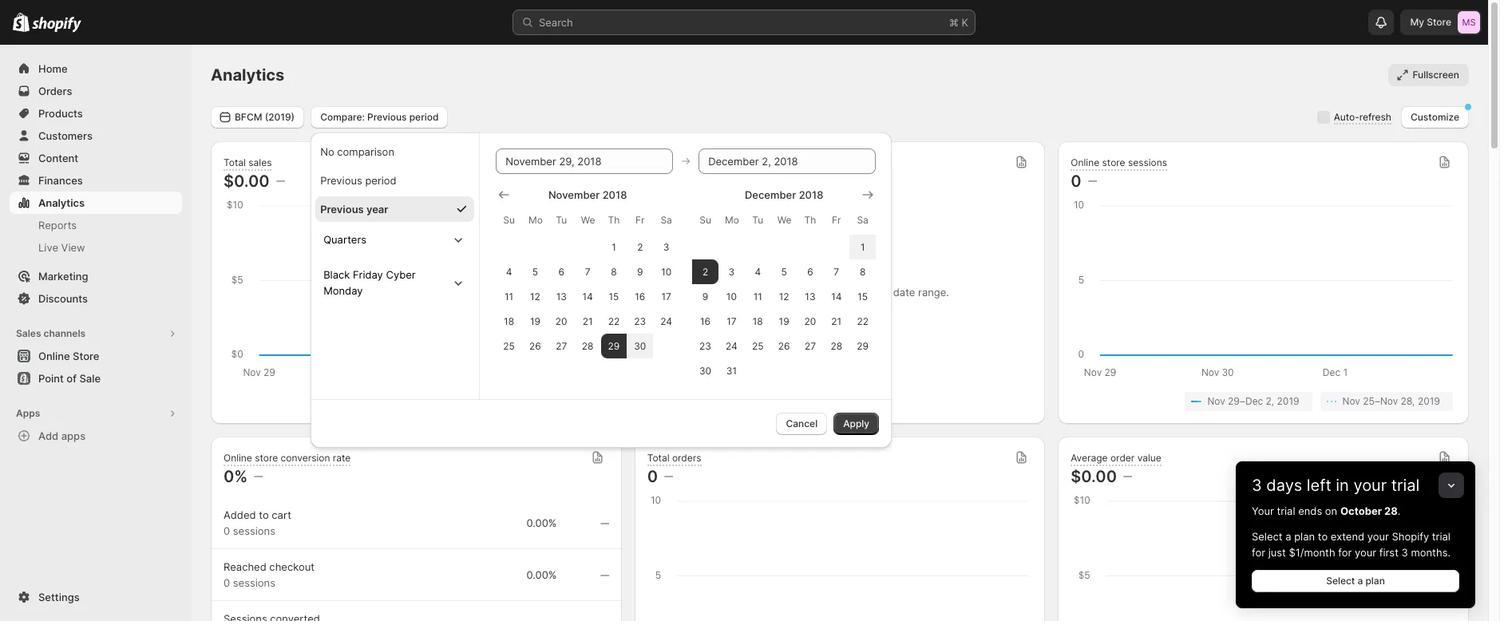 Task type: locate. For each thing, give the bounding box(es) containing it.
period up the no comparison button
[[409, 111, 439, 123]]

a inside 'select a plan to extend your shopify trial for just $1/month for your first 3 months.'
[[1286, 530, 1292, 543]]

to left the cart
[[259, 509, 269, 522]]

0 vertical spatial 23
[[634, 315, 646, 327]]

0 horizontal spatial 29
[[608, 340, 620, 352]]

1 thursday element from the left
[[601, 206, 627, 234]]

monday
[[324, 284, 363, 297]]

6 for first "6" button from right
[[808, 266, 814, 278]]

1 vertical spatial a
[[1358, 575, 1364, 587]]

2 2018 from the left
[[799, 188, 824, 201]]

1 vertical spatial analytics
[[38, 196, 85, 209]]

2 th from the left
[[805, 214, 817, 226]]

1 29 from the left
[[608, 340, 620, 352]]

2 18 from the left
[[753, 315, 763, 327]]

total inside 'dropdown button'
[[647, 452, 670, 464]]

2 5 from the left
[[781, 266, 787, 278]]

store inside online store conversion rate dropdown button
[[255, 452, 278, 464]]

store for my store
[[1427, 16, 1452, 28]]

2 15 button from the left
[[850, 284, 876, 309]]

wednesday element down 'december 2018'
[[771, 206, 798, 234]]

average order value
[[1071, 452, 1162, 464]]

1 22 from the left
[[608, 315, 620, 327]]

30 button for 23
[[693, 358, 719, 383]]

2018 right december
[[799, 188, 824, 201]]

0 horizontal spatial 27
[[556, 340, 567, 352]]

0 horizontal spatial nov 25–nov 28, 2019
[[495, 395, 593, 407]]

7 up found
[[834, 266, 840, 278]]

0 vertical spatial $0.00
[[224, 172, 270, 191]]

31 button
[[719, 358, 745, 383]]

for down extend
[[1339, 546, 1352, 559]]

1 horizontal spatial online
[[224, 452, 252, 464]]

1 vertical spatial 16
[[700, 315, 711, 327]]

17 button down there
[[719, 309, 745, 333]]

2 6 button from the left
[[798, 259, 824, 284]]

0 horizontal spatial 1 button
[[601, 234, 627, 259]]

1 horizontal spatial 30 button
[[693, 358, 719, 383]]

plan
[[1295, 530, 1316, 543], [1366, 575, 1386, 587]]

4 for second 4 button from the right
[[506, 266, 512, 278]]

list
[[227, 392, 606, 411], [1075, 392, 1454, 411]]

2 friday element from the left
[[824, 206, 850, 234]]

2 tuesday element from the left
[[745, 206, 771, 234]]

2 2019 from the left
[[571, 395, 593, 407]]

apps button
[[10, 403, 182, 425]]

0.00% for reached checkout
[[527, 569, 557, 581]]

total
[[224, 156, 246, 168], [647, 452, 670, 464]]

settings link
[[10, 586, 182, 609]]

2 28, from the left
[[1401, 395, 1416, 407]]

1 horizontal spatial 9
[[703, 290, 709, 302]]

add apps
[[38, 430, 86, 442]]

2 15 from the left
[[858, 290, 868, 302]]

saturday element
[[654, 206, 680, 234], [850, 206, 876, 234]]

$0.00 for total
[[224, 172, 270, 191]]

2 8 from the left
[[860, 266, 866, 278]]

29 for first 29 button from right
[[857, 340, 869, 352]]

sessions inside reached checkout 0 sessions
[[233, 577, 276, 589]]

orders
[[672, 452, 702, 464]]

1 horizontal spatial store
[[1427, 16, 1452, 28]]

2 wednesday element from the left
[[771, 206, 798, 234]]

0 horizontal spatial 24
[[661, 315, 673, 327]]

yyyy-mm-dd text field up november 2018
[[496, 148, 673, 174]]

5 for first 5 "button" from left
[[533, 266, 538, 278]]

plan inside select a plan link
[[1366, 575, 1386, 587]]

bfcm (2019) button
[[211, 106, 304, 128]]

black friday cyber monday button
[[317, 260, 473, 305]]

7 for 1st "7" 'button' from left
[[585, 266, 591, 278]]

no change image down "online store sessions" dropdown button
[[1088, 175, 1097, 188]]

was
[[762, 286, 782, 299]]

2 horizontal spatial online
[[1071, 156, 1100, 168]]

0 horizontal spatial 29–dec
[[381, 395, 416, 407]]

0 vertical spatial to
[[259, 509, 269, 522]]

3 days left in your trial button
[[1236, 462, 1476, 495]]

1 2, from the left
[[419, 395, 427, 407]]

24
[[661, 315, 673, 327], [726, 340, 738, 352]]

2 26 button from the left
[[771, 333, 798, 358]]

mo
[[529, 214, 543, 226], [725, 214, 739, 226]]

th for december 2018
[[805, 214, 817, 226]]

saturday element for december 2018
[[850, 206, 876, 234]]

1 horizontal spatial $0.00
[[1071, 467, 1117, 486]]

2 tu from the left
[[753, 214, 764, 226]]

3
[[664, 241, 670, 253], [729, 266, 735, 278], [1252, 476, 1263, 495], [1402, 546, 1409, 559]]

6 button
[[549, 259, 575, 284], [798, 259, 824, 284]]

1 11 from the left
[[505, 290, 514, 302]]

quarters button
[[317, 225, 473, 254]]

1
[[612, 241, 616, 253], [861, 241, 865, 253]]

2 horizontal spatial 28
[[1385, 505, 1398, 518]]

auto-
[[1334, 111, 1360, 123]]

1 horizontal spatial 14 button
[[824, 284, 850, 309]]

23 for rightmost 23 "button"
[[700, 340, 712, 352]]

year
[[367, 202, 389, 215]]

6 button up data
[[798, 259, 824, 284]]

1 we from the left
[[581, 214, 595, 226]]

17 down there
[[727, 315, 737, 327]]

1 horizontal spatial 13 button
[[798, 284, 824, 309]]

0 down reached
[[224, 577, 230, 589]]

1 horizontal spatial 2
[[703, 266, 709, 278]]

0 vertical spatial 30
[[634, 340, 646, 352]]

0 horizontal spatial no change image
[[276, 175, 285, 188]]

1 27 button from the left
[[549, 333, 575, 358]]

tuesday element down november
[[549, 206, 575, 234]]

7 down november 2018
[[585, 266, 591, 278]]

1 fr from the left
[[636, 214, 645, 226]]

4 nov from the left
[[1343, 395, 1361, 407]]

2 25 button from the left
[[745, 333, 771, 358]]

store for online store
[[73, 350, 99, 363]]

grid containing december
[[693, 186, 876, 383]]

0 horizontal spatial plan
[[1295, 530, 1316, 543]]

online inside button
[[38, 350, 70, 363]]

1 18 from the left
[[504, 315, 514, 327]]

0 horizontal spatial 6 button
[[549, 259, 575, 284]]

0 horizontal spatial 18 button
[[496, 309, 522, 333]]

1 horizontal spatial 25
[[752, 340, 764, 352]]

1 horizontal spatial 23
[[700, 340, 712, 352]]

0 horizontal spatial tu
[[556, 214, 567, 226]]

2 sunday element from the left
[[693, 206, 719, 234]]

2 25 from the left
[[752, 340, 764, 352]]

13 button
[[549, 284, 575, 309], [798, 284, 824, 309]]

for left this
[[856, 286, 870, 299]]

0 inside added to cart 0 sessions
[[224, 525, 230, 538]]

1 horizontal spatial 28,
[[1401, 395, 1416, 407]]

2 29–dec from the left
[[1228, 395, 1264, 407]]

mo for december
[[725, 214, 739, 226]]

1 horizontal spatial 23 button
[[693, 333, 719, 358]]

2 saturday element from the left
[[850, 206, 876, 234]]

1 horizontal spatial 16
[[700, 315, 711, 327]]

trial up .
[[1392, 476, 1420, 495]]

3 for the leftmost 3 button
[[664, 241, 670, 253]]

1 button down november 2018
[[601, 234, 627, 259]]

27
[[556, 340, 567, 352], [805, 340, 816, 352]]

6 button down november
[[549, 259, 575, 284]]

fullscreen
[[1413, 69, 1460, 81]]

1 wednesday element from the left
[[575, 206, 601, 234]]

2 mo from the left
[[725, 214, 739, 226]]

analytics up bfcm at the left
[[211, 65, 285, 85]]

1 horizontal spatial 27 button
[[798, 333, 824, 358]]

tu
[[556, 214, 567, 226], [753, 214, 764, 226]]

0 horizontal spatial 23 button
[[627, 309, 654, 333]]

nov for nov 25–nov 28, 2019 'button' associated with 0
[[1343, 395, 1361, 407]]

2 7 from the left
[[834, 266, 840, 278]]

3 2019 from the left
[[1278, 395, 1300, 407]]

no change image for store
[[1088, 175, 1097, 188]]

1 horizontal spatial 18
[[753, 315, 763, 327]]

previous year
[[320, 202, 389, 215]]

we down 'december 2018'
[[778, 214, 792, 226]]

0 horizontal spatial su
[[503, 214, 515, 226]]

29
[[608, 340, 620, 352], [857, 340, 869, 352]]

plan up $1/month
[[1295, 530, 1316, 543]]

1 horizontal spatial grid
[[693, 186, 876, 383]]

1 4 button from the left
[[496, 259, 522, 284]]

22 for second 22 button from right
[[608, 315, 620, 327]]

0 horizontal spatial 22 button
[[601, 309, 627, 333]]

nov 29–dec 2, 2019 button for 0
[[1186, 392, 1313, 411]]

1 horizontal spatial yyyy-mm-dd text field
[[699, 148, 876, 174]]

grid containing november
[[496, 186, 680, 358]]

1 horizontal spatial 18 button
[[745, 309, 771, 333]]

no
[[785, 286, 797, 299]]

1 horizontal spatial 3 button
[[719, 259, 745, 284]]

we for november
[[581, 214, 595, 226]]

1 13 button from the left
[[549, 284, 575, 309]]

6 down november
[[559, 266, 565, 278]]

total left sales
[[224, 156, 246, 168]]

1 mo from the left
[[529, 214, 543, 226]]

nov for nov 25–nov 28, 2019 'button' corresponding to $0.00
[[495, 395, 513, 407]]

previous up previous year
[[320, 174, 362, 186]]

1 0.00% from the top
[[527, 517, 557, 530]]

0 horizontal spatial $0.00
[[224, 172, 270, 191]]

1 6 from the left
[[559, 266, 565, 278]]

days
[[1267, 476, 1303, 495]]

december
[[745, 188, 796, 201]]

th down 'december 2018'
[[805, 214, 817, 226]]

view
[[61, 241, 85, 254]]

28 inside the 3 days left in your trial element
[[1385, 505, 1398, 518]]

store right 'my'
[[1427, 16, 1452, 28]]

2 25–nov from the left
[[1364, 395, 1399, 407]]

total inside dropdown button
[[224, 156, 246, 168]]

wednesday element down november 2018
[[575, 206, 601, 234]]

0 horizontal spatial tuesday element
[[549, 206, 575, 234]]

$0.00 for average
[[1071, 467, 1117, 486]]

total left orders
[[647, 452, 670, 464]]

1 up there was no data found for this date range.
[[861, 241, 865, 253]]

2 29 button from the left
[[850, 333, 876, 358]]

0 horizontal spatial 8 button
[[601, 259, 627, 284]]

3 days left in your trial
[[1252, 476, 1420, 495]]

20 button
[[549, 309, 575, 333], [798, 309, 824, 333]]

6 for first "6" button from the left
[[559, 266, 565, 278]]

to inside added to cart 0 sessions
[[259, 509, 269, 522]]

live view link
[[10, 236, 182, 259]]

3 for 3 days left in your trial
[[1252, 476, 1263, 495]]

1 sunday element from the left
[[496, 206, 522, 234]]

2 list from the left
[[1075, 392, 1454, 411]]

2 vertical spatial previous
[[320, 202, 364, 215]]

23 button
[[627, 309, 654, 333], [693, 333, 719, 358]]

2 nov 25–nov 28, 2019 button from the left
[[1321, 392, 1454, 411]]

1 2018 from the left
[[603, 188, 627, 201]]

2 su from the left
[[700, 214, 712, 226]]

25–nov for 0
[[1364, 395, 1399, 407]]

trial right your
[[1277, 505, 1296, 518]]

store up sale
[[73, 350, 99, 363]]

4 button
[[496, 259, 522, 284], [745, 259, 771, 284]]

fr
[[636, 214, 645, 226], [832, 214, 841, 226]]

0 horizontal spatial 11
[[505, 290, 514, 302]]

1 horizontal spatial 10
[[727, 290, 737, 302]]

2, for $0.00
[[419, 395, 427, 407]]

2 1 button from the left
[[850, 234, 876, 259]]

1 horizontal spatial 19
[[779, 315, 790, 327]]

for left just
[[1252, 546, 1266, 559]]

period up year
[[365, 174, 397, 186]]

select for select a plan to extend your shopify trial for just $1/month for your first 3 months.
[[1252, 530, 1283, 543]]

nov 29–dec 2, 2019 button for $0.00
[[338, 392, 465, 411]]

1 18 button from the left
[[496, 309, 522, 333]]

friday element down november 2018
[[627, 206, 654, 234]]

trial
[[1392, 476, 1420, 495], [1277, 505, 1296, 518], [1433, 530, 1451, 543]]

conversion
[[281, 452, 330, 464]]

1 button for december 2018
[[850, 234, 876, 259]]

$1/month
[[1289, 546, 1336, 559]]

plan for select a plan
[[1366, 575, 1386, 587]]

my store image
[[1458, 11, 1481, 34]]

1 vertical spatial store
[[73, 350, 99, 363]]

1 for december 2018
[[861, 241, 865, 253]]

1 horizontal spatial plan
[[1366, 575, 1386, 587]]

store inside "online store sessions" dropdown button
[[1103, 156, 1126, 168]]

sessions inside added to cart 0 sessions
[[233, 525, 276, 538]]

1 vertical spatial period
[[365, 174, 397, 186]]

sa
[[661, 214, 672, 226], [857, 214, 869, 226]]

tuesday element
[[549, 206, 575, 234], [745, 206, 771, 234]]

16 button
[[627, 284, 654, 309], [693, 309, 719, 333]]

nov 25–nov 28, 2019 button for $0.00
[[473, 392, 606, 411]]

28
[[582, 340, 594, 352], [831, 340, 843, 352], [1385, 505, 1398, 518]]

0 down added
[[224, 525, 230, 538]]

2 22 from the left
[[857, 315, 869, 327]]

13
[[556, 290, 567, 302], [805, 290, 816, 302]]

1 monday element from the left
[[522, 206, 549, 234]]

november
[[549, 188, 600, 201]]

0 horizontal spatial 5
[[533, 266, 538, 278]]

1 horizontal spatial 25 button
[[745, 333, 771, 358]]

0 vertical spatial 17
[[662, 290, 672, 302]]

no change image
[[276, 175, 285, 188], [1088, 175, 1097, 188], [1124, 470, 1133, 483]]

your up the october
[[1354, 476, 1388, 495]]

your left first
[[1355, 546, 1377, 559]]

online for 0
[[1071, 156, 1100, 168]]

previous up the no comparison button
[[367, 111, 407, 123]]

comparison
[[337, 145, 395, 158]]

6 up data
[[808, 266, 814, 278]]

18 for 2nd 18 button from the right
[[504, 315, 514, 327]]

su for november 2018
[[503, 214, 515, 226]]

0 vertical spatial store
[[1427, 16, 1452, 28]]

on
[[1326, 505, 1338, 518]]

2 4 from the left
[[755, 266, 761, 278]]

1 12 from the left
[[530, 290, 541, 302]]

12
[[530, 290, 541, 302], [779, 290, 790, 302]]

sunday element for december 2018
[[693, 206, 719, 234]]

a for select a plan to extend your shopify trial for just $1/month for your first 3 months.
[[1286, 530, 1292, 543]]

grid
[[496, 186, 680, 358], [693, 186, 876, 383]]

date
[[894, 286, 916, 299]]

period
[[409, 111, 439, 123], [365, 174, 397, 186]]

select
[[1252, 530, 1283, 543], [1327, 575, 1356, 587]]

11
[[505, 290, 514, 302], [754, 290, 763, 302]]

home link
[[10, 58, 182, 80]]

order
[[1111, 452, 1135, 464]]

1 nov 29–dec 2, 2019 button from the left
[[338, 392, 465, 411]]

your up first
[[1368, 530, 1390, 543]]

1 2019 from the left
[[430, 395, 452, 407]]

nov for $0.00 nov 29–dec 2, 2019 button
[[360, 395, 378, 407]]

a down 'select a plan to extend your shopify trial for just $1/month for your first 3 months.'
[[1358, 575, 1364, 587]]

0 horizontal spatial 12
[[530, 290, 541, 302]]

YYYY-MM-DD text field
[[496, 148, 673, 174], [699, 148, 876, 174]]

0 horizontal spatial 23
[[634, 315, 646, 327]]

1 13 from the left
[[556, 290, 567, 302]]

3 inside "dropdown button"
[[1252, 476, 1263, 495]]

0 horizontal spatial 1
[[612, 241, 616, 253]]

store for 0
[[1103, 156, 1126, 168]]

monday element
[[522, 206, 549, 234], [719, 206, 745, 234]]

friday element
[[627, 206, 654, 234], [824, 206, 850, 234]]

wednesday element
[[575, 206, 601, 234], [771, 206, 798, 234]]

fr for november 2018
[[636, 214, 645, 226]]

wednesday element for november
[[575, 206, 601, 234]]

1 tuesday element from the left
[[549, 206, 575, 234]]

sale
[[79, 372, 101, 385]]

1 su from the left
[[503, 214, 515, 226]]

$0.00 down total sales dropdown button
[[224, 172, 270, 191]]

26 for first 26 button from left
[[530, 340, 541, 352]]

0 horizontal spatial 28,
[[554, 395, 568, 407]]

sunday element
[[496, 206, 522, 234], [693, 206, 719, 234]]

$0.00 down average
[[1071, 467, 1117, 486]]

a up just
[[1286, 530, 1292, 543]]

0 horizontal spatial 22
[[608, 315, 620, 327]]

1 15 from the left
[[609, 290, 619, 302]]

2018 right november
[[603, 188, 627, 201]]

0 horizontal spatial 14
[[583, 290, 593, 302]]

0 horizontal spatial 17
[[662, 290, 672, 302]]

first
[[1380, 546, 1399, 559]]

select a plan
[[1327, 575, 1386, 587]]

1 28 button from the left
[[575, 333, 601, 358]]

2 18 button from the left
[[745, 309, 771, 333]]

1 horizontal spatial 28 button
[[824, 333, 850, 358]]

search
[[539, 16, 573, 29]]

1 29 button from the left
[[601, 333, 627, 358]]

we down november 2018
[[581, 214, 595, 226]]

nov 25–nov 28, 2019 for $0.00
[[495, 395, 593, 407]]

1 21 button from the left
[[575, 309, 601, 333]]

0 horizontal spatial grid
[[496, 186, 680, 358]]

2, for 0
[[1266, 395, 1275, 407]]

no change image down order
[[1124, 470, 1133, 483]]

nov 29–dec 2, 2019 for $0.00
[[360, 395, 452, 407]]

1 button up this
[[850, 234, 876, 259]]

1 tu from the left
[[556, 214, 567, 226]]

online for 0%
[[224, 452, 252, 464]]

1 26 button from the left
[[522, 333, 549, 358]]

0 vertical spatial select
[[1252, 530, 1283, 543]]

11 for 2nd 11 button
[[754, 290, 763, 302]]

select up just
[[1252, 530, 1283, 543]]

th down november 2018
[[608, 214, 620, 226]]

4 for 1st 4 button from the right
[[755, 266, 761, 278]]

2019 for $0.00 nov 29–dec 2, 2019 button
[[430, 395, 452, 407]]

no change image down (2019)
[[276, 175, 285, 188]]

select inside 'select a plan to extend your shopify trial for just $1/month for your first 3 months.'
[[1252, 530, 1283, 543]]

1 horizontal spatial trial
[[1392, 476, 1420, 495]]

yyyy-mm-dd text field up 'december 2018'
[[699, 148, 876, 174]]

store
[[1427, 16, 1452, 28], [73, 350, 99, 363]]

1 down november 2018
[[612, 241, 616, 253]]

1 horizontal spatial nov 25–nov 28, 2019
[[1343, 395, 1441, 407]]

2 20 from the left
[[805, 315, 817, 327]]

7 for second "7" 'button' from the left
[[834, 266, 840, 278]]

su for december 2018
[[700, 214, 712, 226]]

0 horizontal spatial 19
[[530, 315, 541, 327]]

1 8 button from the left
[[601, 259, 627, 284]]

select down 'select a plan to extend your shopify trial for just $1/month for your first 3 months.'
[[1327, 575, 1356, 587]]

26
[[530, 340, 541, 352], [779, 340, 790, 352]]

9 for the rightmost 9 button
[[703, 290, 709, 302]]

(2019)
[[265, 111, 295, 123]]

thursday element
[[601, 206, 627, 234], [798, 206, 824, 234]]

0 horizontal spatial 13
[[556, 290, 567, 302]]

th for november 2018
[[608, 214, 620, 226]]

24 button
[[654, 309, 680, 333], [719, 333, 745, 358]]

2 14 button from the left
[[824, 284, 850, 309]]

15
[[609, 290, 619, 302], [858, 290, 868, 302]]

1 vertical spatial 0.00%
[[527, 569, 557, 581]]

0 horizontal spatial 13 button
[[549, 284, 575, 309]]

your inside "dropdown button"
[[1354, 476, 1388, 495]]

tuesday element for november 2018
[[549, 206, 575, 234]]

0 horizontal spatial 10
[[661, 266, 672, 278]]

friday element for november 2018
[[627, 206, 654, 234]]

thursday element down november 2018
[[601, 206, 627, 234]]

27 button
[[549, 333, 575, 358], [798, 333, 824, 358]]

trial up months.
[[1433, 530, 1451, 543]]

2 fr from the left
[[832, 214, 841, 226]]

17 left there
[[662, 290, 672, 302]]

16
[[635, 290, 646, 302], [700, 315, 711, 327]]

1 horizontal spatial 22
[[857, 315, 869, 327]]

22 button
[[601, 309, 627, 333], [850, 309, 876, 333]]

previous up quarters
[[320, 202, 364, 215]]

plan inside 'select a plan to extend your shopify trial for just $1/month for your first 3 months.'
[[1295, 530, 1316, 543]]

0 vertical spatial 16
[[635, 290, 646, 302]]

7 button down november 2018
[[575, 259, 601, 284]]

store for 0%
[[255, 452, 278, 464]]

1 horizontal spatial fr
[[832, 214, 841, 226]]

1 horizontal spatial 19 button
[[771, 309, 798, 333]]

15 button
[[601, 284, 627, 309], [850, 284, 876, 309]]

2 29 from the left
[[857, 340, 869, 352]]

1 6 button from the left
[[549, 259, 575, 284]]

analytics down the finances
[[38, 196, 85, 209]]

1 19 from the left
[[530, 315, 541, 327]]

tu down december
[[753, 214, 764, 226]]

sa for december 2018
[[857, 214, 869, 226]]

1 horizontal spatial monday element
[[719, 206, 745, 234]]

0 vertical spatial plan
[[1295, 530, 1316, 543]]

25–nov for $0.00
[[516, 395, 551, 407]]

1 horizontal spatial nov 25–nov 28, 2019 button
[[1321, 392, 1454, 411]]

1 nov from the left
[[360, 395, 378, 407]]

nov for nov 29–dec 2, 2019 button related to 0
[[1208, 395, 1226, 407]]

22
[[608, 315, 620, 327], [857, 315, 869, 327]]

1 horizontal spatial tu
[[753, 214, 764, 226]]

20 for 2nd 20 button from left
[[805, 315, 817, 327]]

0 horizontal spatial 5 button
[[522, 259, 549, 284]]

1 nov 25–nov 28, 2019 button from the left
[[473, 392, 606, 411]]

cart
[[272, 509, 291, 522]]

7 button up found
[[824, 259, 850, 284]]

0 horizontal spatial period
[[365, 174, 397, 186]]

thursday element down 'december 2018'
[[798, 206, 824, 234]]

1 horizontal spatial 8 button
[[850, 259, 876, 284]]

0 horizontal spatial 20 button
[[549, 309, 575, 333]]

shopify image
[[32, 17, 82, 33]]

period inside compare: previous period dropdown button
[[409, 111, 439, 123]]

no change image
[[254, 470, 263, 483], [665, 470, 673, 483], [600, 518, 609, 530], [600, 569, 609, 582]]

14 button
[[575, 284, 601, 309], [824, 284, 850, 309]]

17 button left there
[[654, 284, 680, 309]]

1 horizontal spatial 17 button
[[719, 309, 745, 333]]

list for 0
[[1075, 392, 1454, 411]]

5 button
[[522, 259, 549, 284], [771, 259, 798, 284]]

plan down first
[[1366, 575, 1386, 587]]

2019 for nov 25–nov 28, 2019 'button' corresponding to $0.00
[[571, 395, 593, 407]]

tuesday element down december
[[745, 206, 771, 234]]

20 for 2nd 20 button from right
[[556, 315, 568, 327]]

1 5 from the left
[[533, 266, 538, 278]]

2 vertical spatial online
[[224, 452, 252, 464]]

tu for november
[[556, 214, 567, 226]]

0 horizontal spatial 12 button
[[522, 284, 549, 309]]

rate
[[333, 452, 351, 464]]

0 horizontal spatial 25–nov
[[516, 395, 551, 407]]

store inside button
[[73, 350, 99, 363]]

sa for november 2018
[[661, 214, 672, 226]]

17 for 17 button to the right
[[727, 315, 737, 327]]

2 11 from the left
[[754, 290, 763, 302]]

2 19 button from the left
[[771, 309, 798, 333]]

0 horizontal spatial 30
[[634, 340, 646, 352]]

tu down november
[[556, 214, 567, 226]]

to up $1/month
[[1318, 530, 1328, 543]]

0 horizontal spatial saturday element
[[654, 206, 680, 234]]

3 nov from the left
[[1208, 395, 1226, 407]]

monday element for november
[[522, 206, 549, 234]]

19
[[530, 315, 541, 327], [779, 315, 790, 327]]

1 horizontal spatial 29–dec
[[1228, 395, 1264, 407]]

friday element down 'december 2018'
[[824, 206, 850, 234]]

28, for $0.00
[[554, 395, 568, 407]]

28 for second 28 button
[[831, 340, 843, 352]]

4
[[506, 266, 512, 278], [755, 266, 761, 278]]

2 nov 25–nov 28, 2019 from the left
[[1343, 395, 1441, 407]]

0 horizontal spatial store
[[73, 350, 99, 363]]

2 nov from the left
[[495, 395, 513, 407]]

nov 29–dec 2, 2019
[[360, 395, 452, 407], [1208, 395, 1300, 407]]

0.00% for added to cart
[[527, 517, 557, 530]]

1 th from the left
[[608, 214, 620, 226]]

1 25–nov from the left
[[516, 395, 551, 407]]

0 horizontal spatial 19 button
[[522, 309, 549, 333]]

0 horizontal spatial 25 button
[[496, 333, 522, 358]]

30
[[634, 340, 646, 352], [700, 365, 712, 377]]

thursday element for december 2018
[[798, 206, 824, 234]]



Task type: vqa. For each thing, say whether or not it's contained in the screenshot.


Task type: describe. For each thing, give the bounding box(es) containing it.
2 13 button from the left
[[798, 284, 824, 309]]

1 11 button from the left
[[496, 284, 522, 309]]

marketing
[[38, 270, 88, 283]]

previous period
[[320, 174, 397, 186]]

november 2018
[[549, 188, 627, 201]]

your trial ends on october 28 .
[[1252, 505, 1401, 518]]

2 vertical spatial your
[[1355, 546, 1377, 559]]

2 21 from the left
[[832, 315, 842, 327]]

for inside button
[[856, 286, 870, 299]]

1 5 button from the left
[[522, 259, 549, 284]]

previous inside dropdown button
[[367, 111, 407, 123]]

1 horizontal spatial 16 button
[[693, 309, 719, 333]]

no comparison button
[[316, 139, 475, 164]]

total sales button
[[224, 156, 272, 171]]

online store link
[[10, 345, 182, 367]]

analytics link
[[10, 192, 182, 214]]

1 horizontal spatial 24 button
[[719, 333, 745, 358]]

october
[[1341, 505, 1383, 518]]

2 20 button from the left
[[798, 309, 824, 333]]

no
[[320, 145, 334, 158]]

0 horizontal spatial 10 button
[[654, 259, 680, 284]]

1 27 from the left
[[556, 340, 567, 352]]

3 for right 3 button
[[729, 266, 735, 278]]

1 horizontal spatial for
[[1252, 546, 1266, 559]]

reached checkout 0 sessions
[[224, 561, 315, 589]]

3 inside 'select a plan to extend your shopify trial for just $1/month for your first 3 months.'
[[1402, 546, 1409, 559]]

1 12 button from the left
[[522, 284, 549, 309]]

1 14 from the left
[[583, 290, 593, 302]]

1 25 button from the left
[[496, 333, 522, 358]]

point of sale link
[[10, 367, 182, 390]]

there
[[731, 286, 759, 299]]

period inside previous period button
[[365, 174, 397, 186]]

value
[[1138, 452, 1162, 464]]

your
[[1252, 505, 1275, 518]]

apps
[[16, 407, 40, 419]]

fr for december 2018
[[832, 214, 841, 226]]

1 14 button from the left
[[575, 284, 601, 309]]

trial inside "dropdown button"
[[1392, 476, 1420, 495]]

select for select a plan
[[1327, 575, 1356, 587]]

0 horizontal spatial 3 button
[[654, 234, 680, 259]]

30 button for 29
[[627, 333, 654, 358]]

2 4 button from the left
[[745, 259, 771, 284]]

2 22 button from the left
[[850, 309, 876, 333]]

orders link
[[10, 80, 182, 102]]

2 27 from the left
[[805, 340, 816, 352]]

analytics inside analytics link
[[38, 196, 85, 209]]

2019 for nov 29–dec 2, 2019 button related to 0
[[1278, 395, 1300, 407]]

1 21 from the left
[[583, 315, 593, 327]]

23 for the left 23 "button"
[[634, 315, 646, 327]]

2019 for nov 25–nov 28, 2019 'button' associated with 0
[[1418, 395, 1441, 407]]

0 horizontal spatial 2 button
[[627, 234, 654, 259]]

finances link
[[10, 169, 182, 192]]

black friday cyber monday
[[324, 268, 416, 297]]

point of sale button
[[0, 367, 192, 390]]

list for $0.00
[[227, 392, 606, 411]]

⌘
[[950, 16, 959, 29]]

black
[[324, 268, 350, 281]]

0 vertical spatial analytics
[[211, 65, 285, 85]]

total for $0.00
[[224, 156, 246, 168]]

tu for december
[[753, 214, 764, 226]]

months.
[[1412, 546, 1451, 559]]

checkout
[[269, 561, 315, 573]]

total for 0
[[647, 452, 670, 464]]

0 down "online store sessions" dropdown button
[[1071, 172, 1082, 191]]

1 19 button from the left
[[522, 309, 549, 333]]

content
[[38, 152, 78, 165]]

fullscreen button
[[1389, 64, 1470, 86]]

bfcm
[[235, 111, 262, 123]]

12 for 2nd 12 button from right
[[530, 290, 541, 302]]

30 for 29
[[634, 340, 646, 352]]

discounts link
[[10, 288, 182, 310]]

cyber
[[386, 268, 416, 281]]

no change image for order
[[1124, 470, 1133, 483]]

shopify image
[[13, 13, 30, 32]]

in
[[1337, 476, 1350, 495]]

customize
[[1411, 111, 1460, 123]]

point
[[38, 372, 64, 385]]

1 20 button from the left
[[549, 309, 575, 333]]

added
[[224, 509, 256, 522]]

saturday element for november 2018
[[654, 206, 680, 234]]

marketing link
[[10, 265, 182, 288]]

discounts
[[38, 292, 88, 305]]

online store conversion rate button
[[224, 452, 351, 466]]

sales
[[16, 327, 41, 339]]

add
[[38, 430, 59, 442]]

1 horizontal spatial 24
[[726, 340, 738, 352]]

1 horizontal spatial 10 button
[[719, 284, 745, 309]]

no change image for sales
[[276, 175, 285, 188]]

2 horizontal spatial for
[[1339, 546, 1352, 559]]

reports
[[38, 219, 77, 232]]

nov 29–dec 2, 2019 for 0
[[1208, 395, 1300, 407]]

previous for previous period
[[320, 174, 362, 186]]

no comparison
[[320, 145, 395, 158]]

customers
[[38, 129, 93, 142]]

orders
[[38, 85, 72, 97]]

wednesday element for december
[[771, 206, 798, 234]]

monday element for december
[[719, 206, 745, 234]]

we for december
[[778, 214, 792, 226]]

total sales
[[224, 156, 272, 168]]

2 28 button from the left
[[824, 333, 850, 358]]

13 for second 13 button from left
[[805, 290, 816, 302]]

products
[[38, 107, 83, 120]]

compare: previous period
[[320, 111, 439, 123]]

mo for november
[[529, 214, 543, 226]]

0 horizontal spatial 16 button
[[627, 284, 654, 309]]

added to cart 0 sessions
[[224, 509, 291, 538]]

11 for first 11 button from the left
[[505, 290, 514, 302]]

1 yyyy-mm-dd text field from the left
[[496, 148, 673, 174]]

sunday element for november 2018
[[496, 206, 522, 234]]

tuesday element for december 2018
[[745, 206, 771, 234]]

0 inside reached checkout 0 sessions
[[224, 577, 230, 589]]

29 for first 29 button from the left
[[608, 340, 620, 352]]

online store
[[38, 350, 99, 363]]

1 for november 2018
[[612, 241, 616, 253]]

to inside 'select a plan to extend your shopify trial for just $1/month for your first 3 months.'
[[1318, 530, 1328, 543]]

1 25 from the left
[[503, 340, 515, 352]]

17 for the leftmost 17 button
[[662, 290, 672, 302]]

trial inside 'select a plan to extend your shopify trial for just $1/month for your first 3 months.'
[[1433, 530, 1451, 543]]

0 horizontal spatial 24 button
[[654, 309, 680, 333]]

2 7 button from the left
[[824, 259, 850, 284]]

0 horizontal spatial 17 button
[[654, 284, 680, 309]]

finances
[[38, 174, 83, 187]]

previous for previous year
[[320, 202, 364, 215]]

16 for 16 button to the left
[[635, 290, 646, 302]]

1 8 from the left
[[611, 266, 617, 278]]

average order value button
[[1071, 452, 1162, 466]]

previous year button
[[316, 196, 475, 222]]

online store sessions
[[1071, 156, 1168, 168]]

auto-refresh
[[1334, 111, 1392, 123]]

0 horizontal spatial trial
[[1277, 505, 1296, 518]]

1 vertical spatial your
[[1368, 530, 1390, 543]]

online store button
[[0, 345, 192, 367]]

quarters
[[324, 233, 367, 246]]

there was no data found for this date range.
[[731, 286, 950, 299]]

2 19 from the left
[[779, 315, 790, 327]]

live view
[[38, 241, 85, 254]]

0 down total orders 'dropdown button'
[[647, 467, 658, 486]]

1 7 button from the left
[[575, 259, 601, 284]]

2 5 button from the left
[[771, 259, 798, 284]]

nov 25–nov 28, 2019 button for 0
[[1321, 392, 1454, 411]]

1 22 button from the left
[[601, 309, 627, 333]]

1 horizontal spatial 2 button
[[693, 259, 719, 284]]

sales channels button
[[10, 323, 182, 345]]

0 horizontal spatial 9 button
[[627, 259, 654, 284]]

1 vertical spatial 10
[[727, 290, 737, 302]]

settings
[[38, 591, 80, 604]]

this
[[873, 286, 891, 299]]

apply button
[[834, 413, 879, 435]]

online store sessions button
[[1071, 156, 1168, 171]]

friday element for december 2018
[[824, 206, 850, 234]]

31
[[727, 365, 737, 377]]

28 for 2nd 28 button from right
[[582, 340, 594, 352]]

0 vertical spatial 2
[[637, 241, 643, 253]]

1 15 button from the left
[[601, 284, 627, 309]]

online store conversion rate
[[224, 452, 351, 464]]

select a plan link
[[1252, 570, 1460, 593]]

13 for second 13 button from the right
[[556, 290, 567, 302]]

live
[[38, 241, 58, 254]]

home
[[38, 62, 68, 75]]

nov 25–nov 28, 2019 for 0
[[1343, 395, 1441, 407]]

my
[[1411, 16, 1425, 28]]

2 8 button from the left
[[850, 259, 876, 284]]

29–dec for 0
[[1228, 395, 1264, 407]]

select a plan to extend your shopify trial for just $1/month for your first 3 months.
[[1252, 530, 1451, 559]]

thursday element for november 2018
[[601, 206, 627, 234]]

16 for the rightmost 16 button
[[700, 315, 711, 327]]

total orders button
[[647, 452, 702, 466]]

28, for 0
[[1401, 395, 1416, 407]]

2 11 button from the left
[[745, 284, 771, 309]]

⌘ k
[[950, 16, 969, 29]]

customize button
[[1402, 106, 1470, 128]]

2 12 button from the left
[[771, 284, 798, 309]]

3 days left in your trial element
[[1236, 503, 1476, 609]]

plan for select a plan to extend your shopify trial for just $1/month for your first 3 months.
[[1295, 530, 1316, 543]]

2 yyyy-mm-dd text field from the left
[[699, 148, 876, 174]]

content link
[[10, 147, 182, 169]]

9 for leftmost 9 button
[[637, 266, 643, 278]]

1 horizontal spatial 9 button
[[693, 284, 719, 309]]

sessions inside dropdown button
[[1128, 156, 1168, 168]]

2 27 button from the left
[[798, 333, 824, 358]]

18 for 1st 18 button from the right
[[753, 315, 763, 327]]

29–dec for $0.00
[[381, 395, 416, 407]]

26 for 2nd 26 button
[[779, 340, 790, 352]]

compare:
[[320, 111, 365, 123]]

k
[[962, 16, 969, 29]]

30 for 23
[[700, 365, 712, 377]]

2 14 from the left
[[832, 290, 842, 302]]

0%
[[224, 467, 248, 486]]

2 21 button from the left
[[824, 309, 850, 333]]

december 2018
[[745, 188, 824, 201]]

range.
[[919, 286, 950, 299]]

1 button for november 2018
[[601, 234, 627, 259]]

22 for second 22 button from the left
[[857, 315, 869, 327]]

data
[[800, 286, 822, 299]]

apply
[[844, 417, 870, 429]]

2018 for november 2018
[[603, 188, 627, 201]]

of
[[67, 372, 77, 385]]

add apps button
[[10, 425, 182, 447]]

2018 for december 2018
[[799, 188, 824, 201]]

5 for 1st 5 "button" from the right
[[781, 266, 787, 278]]

shopify
[[1393, 530, 1430, 543]]

reports link
[[10, 214, 182, 236]]



